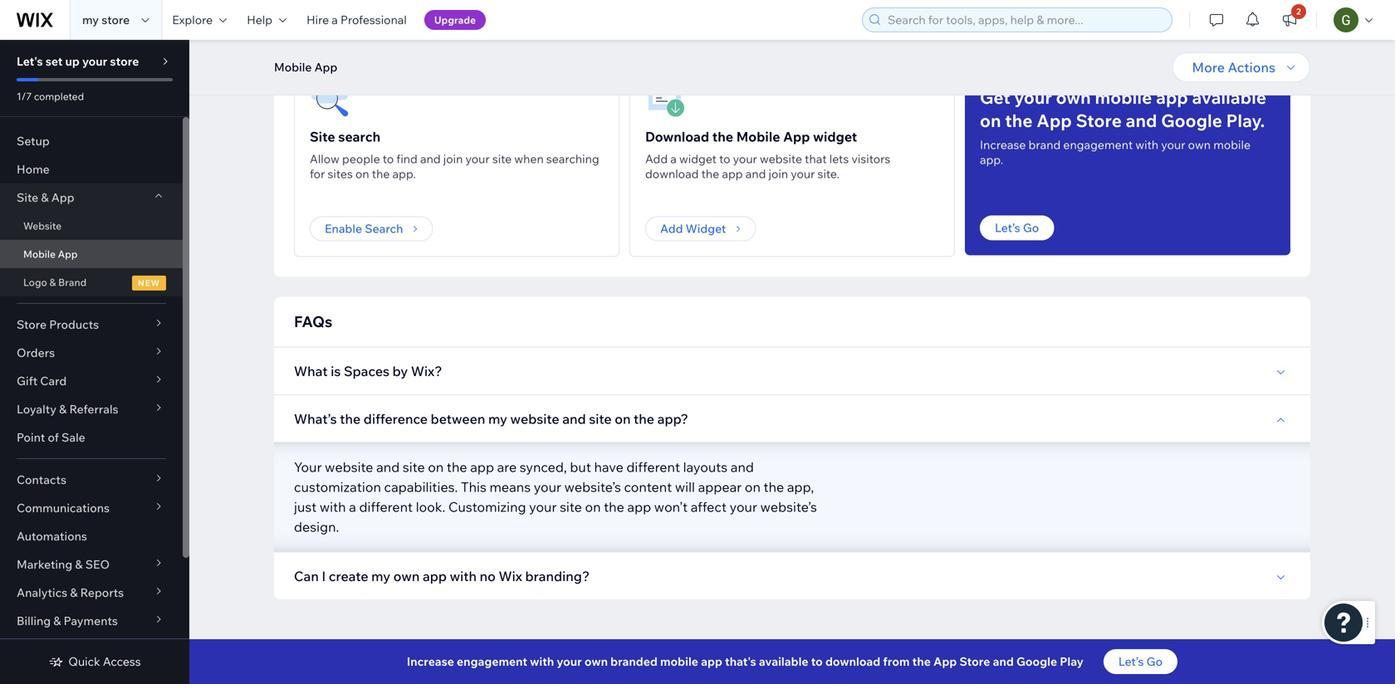 Task type: describe. For each thing, give the bounding box(es) containing it.
is
[[331, 363, 341, 380]]

app. inside get your own mobile app available on the app store and google play. increase brand engagement with your own mobile app.
[[980, 152, 1004, 167]]

download
[[646, 128, 710, 145]]

site down but
[[560, 499, 582, 516]]

hire a professional
[[307, 12, 407, 27]]

site inside site search allow people to find and join your site when searching for sites on the app.
[[493, 152, 512, 166]]

more actions button
[[1173, 52, 1311, 82]]

mobile app button
[[266, 55, 346, 80]]

store inside sidebar 'element'
[[110, 54, 139, 69]]

upgrade button
[[424, 10, 486, 30]]

app inside download the mobile app widget add a widget to your website that lets visitors download the app and join your site.
[[722, 167, 743, 181]]

0 horizontal spatial available
[[759, 655, 809, 669]]

available inside get your own mobile app available on the app store and google play. increase brand engagement with your own mobile app.
[[1193, 86, 1267, 108]]

and inside site search allow people to find and join your site when searching for sites on the app.
[[420, 152, 441, 166]]

on left app?
[[615, 411, 631, 427]]

2 horizontal spatial to
[[812, 655, 823, 669]]

that's
[[725, 655, 757, 669]]

point of sale link
[[0, 424, 183, 452]]

people
[[342, 152, 380, 166]]

increase inside get your own mobile app available on the app store and google play. increase brand engagement with your own mobile app.
[[980, 138, 1027, 152]]

add widget button
[[646, 216, 756, 241]]

app inside get your own mobile app available on the app store and google play. increase brand engagement with your own mobile app.
[[1037, 110, 1073, 132]]

visitors
[[852, 152, 891, 166]]

Search for tools, apps, help & more... field
[[883, 8, 1167, 32]]

1 vertical spatial different
[[359, 499, 413, 516]]

new
[[138, 278, 160, 288]]

actions
[[1229, 59, 1276, 76]]

up
[[65, 54, 80, 69]]

on inside get your own mobile app available on the app store and google play. increase brand engagement with your own mobile app.
[[980, 110, 1002, 132]]

sidebar element
[[0, 40, 189, 685]]

customization
[[294, 479, 381, 496]]

and inside download the mobile app widget add a widget to your website that lets visitors download the app and join your site.
[[746, 167, 766, 181]]

seo
[[85, 558, 110, 572]]

site search heading
[[310, 127, 381, 147]]

loyalty & referrals
[[17, 402, 118, 417]]

content
[[624, 479, 672, 496]]

on up capabilities.
[[428, 459, 444, 476]]

brand
[[1029, 138, 1061, 152]]

app inside "link"
[[58, 248, 78, 260]]

this
[[461, 479, 487, 496]]

0 vertical spatial a
[[332, 12, 338, 27]]

with inside get your own mobile app available on the app store and google play. increase brand engagement with your own mobile app.
[[1136, 138, 1159, 152]]

appear
[[698, 479, 742, 496]]

are
[[497, 459, 517, 476]]

google inside get your own mobile app available on the app store and google play. increase brand engagement with your own mobile app.
[[1162, 110, 1223, 132]]

billing
[[17, 614, 51, 629]]

2
[[1297, 6, 1302, 17]]

can i create my own app with no wix branding?
[[294, 568, 590, 585]]

download the mobile app widget heading
[[646, 127, 858, 147]]

let's
[[17, 54, 43, 69]]

to inside download the mobile app widget add a widget to your website that lets visitors download the app and join your site.
[[720, 152, 731, 166]]

a inside download the mobile app widget add a widget to your website that lets visitors download the app and join your site.
[[671, 152, 677, 166]]

the right the from
[[913, 655, 931, 669]]

1/7
[[17, 90, 32, 103]]

orders button
[[0, 339, 183, 367]]

analytics & reports
[[17, 586, 124, 600]]

home link
[[0, 155, 183, 184]]

communications button
[[0, 494, 183, 523]]

0 horizontal spatial mobile
[[661, 655, 699, 669]]

mobile for mobile app button
[[274, 60, 312, 74]]

0 vertical spatial different
[[627, 459, 681, 476]]

the down 'content'
[[604, 499, 625, 516]]

what's the difference between my website and site on the app?
[[294, 411, 689, 427]]

analytics & reports button
[[0, 579, 183, 607]]

help button
[[237, 0, 297, 40]]

more actions
[[1193, 59, 1276, 76]]

add widget
[[661, 221, 727, 236]]

access
[[103, 655, 141, 669]]

add inside button
[[661, 221, 683, 236]]

gift
[[17, 374, 38, 388]]

orders
[[17, 346, 55, 360]]

my store
[[82, 12, 130, 27]]

your website and site on the app are synced, but have different layouts and customization capabilities. this means your website's content will appear on the app, just with a different look. customizing your site on the app won't affect your website's design.
[[294, 459, 818, 536]]

store products
[[17, 317, 99, 332]]

branded
[[611, 655, 658, 669]]

mobile inside download the mobile app widget add a widget to your website that lets visitors download the app and join your site.
[[737, 128, 781, 145]]

automations
[[17, 529, 87, 544]]

what
[[294, 363, 328, 380]]

have
[[595, 459, 624, 476]]

join inside site search allow people to find and join your site when searching for sites on the app.
[[444, 152, 463, 166]]

own down more
[[1189, 138, 1212, 152]]

app inside popup button
[[51, 190, 74, 205]]

the inside site search allow people to find and join your site when searching for sites on the app.
[[372, 167, 390, 181]]

mobile app link
[[0, 240, 183, 268]]

with inside your website and site on the app are synced, but have different layouts and customization capabilities. this means your website's content will appear on the app, just with a different look. customizing your site on the app won't affect your website's design.
[[320, 499, 346, 516]]

0 vertical spatial website's
[[565, 479, 621, 496]]

app inside button
[[315, 60, 338, 74]]

store inside dropdown button
[[17, 317, 47, 332]]

1 horizontal spatial website's
[[761, 499, 818, 516]]

site & app
[[17, 190, 74, 205]]

0 vertical spatial go
[[1024, 221, 1040, 235]]

website inside your website and site on the app are synced, but have different layouts and customization capabilities. this means your website's content will appear on the app, just with a different look. customizing your site on the app won't affect your website's design.
[[325, 459, 374, 476]]

the right what's
[[340, 411, 361, 427]]

website inside download the mobile app widget add a widget to your website that lets visitors download the app and join your site.
[[760, 152, 803, 166]]

app. inside site search allow people to find and join your site when searching for sites on the app.
[[393, 167, 416, 181]]

let's set up your store
[[17, 54, 139, 69]]

products
[[49, 317, 99, 332]]

0 horizontal spatial let's
[[995, 221, 1021, 235]]

own left branded
[[585, 655, 608, 669]]

play.
[[1227, 110, 1266, 132]]

play
[[1060, 655, 1084, 669]]

contacts button
[[0, 466, 183, 494]]

& for logo
[[49, 276, 56, 289]]

can
[[294, 568, 319, 585]]

your inside sidebar 'element'
[[82, 54, 107, 69]]

mobile app for mobile app "link"
[[23, 248, 78, 260]]

marketing
[[17, 558, 72, 572]]

completed
[[34, 90, 84, 103]]

search
[[338, 128, 381, 145]]

explore
[[172, 12, 213, 27]]

allow
[[310, 152, 340, 166]]

but
[[570, 459, 592, 476]]

wix
[[499, 568, 523, 585]]

just
[[294, 499, 317, 516]]

1 vertical spatial go
[[1147, 655, 1163, 669]]

communications
[[17, 501, 110, 516]]

lets
[[830, 152, 849, 166]]

to inside site search allow people to find and join your site when searching for sites on the app.
[[383, 152, 394, 166]]

of
[[48, 430, 59, 445]]

1 vertical spatial let's go
[[1119, 655, 1163, 669]]

search
[[365, 221, 403, 236]]



Task type: vqa. For each thing, say whether or not it's contained in the screenshot.
App within 'Link'
yes



Task type: locate. For each thing, give the bounding box(es) containing it.
to down the download the mobile app widget heading
[[720, 152, 731, 166]]

1 horizontal spatial let's go button
[[1104, 650, 1178, 675]]

the left app?
[[634, 411, 655, 427]]

0 vertical spatial let's go
[[995, 221, 1040, 235]]

own
[[1057, 86, 1092, 108], [1189, 138, 1212, 152], [394, 568, 420, 585], [585, 655, 608, 669]]

add
[[646, 152, 668, 166], [661, 221, 683, 236]]

app left the no at the bottom of the page
[[423, 568, 447, 585]]

payments
[[64, 614, 118, 629]]

0 vertical spatial mobile
[[274, 60, 312, 74]]

will
[[675, 479, 695, 496]]

0 vertical spatial engagement
[[1064, 138, 1134, 152]]

2 horizontal spatial mobile
[[737, 128, 781, 145]]

a right hire
[[332, 12, 338, 27]]

website up customization
[[325, 459, 374, 476]]

available right that's at right bottom
[[759, 655, 809, 669]]

1 horizontal spatial app.
[[980, 152, 1004, 167]]

website left that
[[760, 152, 803, 166]]

the down "get"
[[1006, 110, 1033, 132]]

google left play
[[1017, 655, 1058, 669]]

0 vertical spatial increase
[[980, 138, 1027, 152]]

download left the from
[[826, 655, 881, 669]]

app. down "get"
[[980, 152, 1004, 167]]

2 vertical spatial mobile
[[23, 248, 56, 260]]

0 horizontal spatial website's
[[565, 479, 621, 496]]

1 horizontal spatial google
[[1162, 110, 1223, 132]]

logo
[[23, 276, 47, 289]]

setup
[[17, 134, 50, 148]]

on down "get"
[[980, 110, 1002, 132]]

app left that's at right bottom
[[701, 655, 723, 669]]

& for billing
[[53, 614, 61, 629]]

own right create
[[394, 568, 420, 585]]

app down 'content'
[[628, 499, 652, 516]]

2 horizontal spatial mobile
[[1214, 138, 1251, 152]]

2 horizontal spatial website
[[760, 152, 803, 166]]

2 vertical spatial mobile
[[661, 655, 699, 669]]

1 vertical spatial store
[[17, 317, 47, 332]]

enable
[[325, 221, 362, 236]]

the up this
[[447, 459, 467, 476]]

loyalty
[[17, 402, 57, 417]]

customizing
[[449, 499, 526, 516]]

on down people
[[356, 167, 369, 181]]

0 horizontal spatial go
[[1024, 221, 1040, 235]]

1 vertical spatial my
[[489, 411, 508, 427]]

& left seo
[[75, 558, 83, 572]]

add inside download the mobile app widget add a widget to your website that lets visitors download the app and join your site.
[[646, 152, 668, 166]]

app inside get your own mobile app available on the app store and google play. increase brand engagement with your own mobile app.
[[1157, 86, 1189, 108]]

& right loyalty
[[59, 402, 67, 417]]

loyalty & referrals button
[[0, 396, 183, 424]]

by
[[393, 363, 408, 380]]

add left the "widget"
[[661, 221, 683, 236]]

site up capabilities.
[[403, 459, 425, 476]]

mobile app up 'logo & brand'
[[23, 248, 78, 260]]

0 vertical spatial let's
[[995, 221, 1021, 235]]

1 horizontal spatial let's go
[[1119, 655, 1163, 669]]

gift card
[[17, 374, 67, 388]]

quick access
[[68, 655, 141, 669]]

let's go button
[[980, 216, 1055, 241], [1104, 650, 1178, 675]]

0 vertical spatial my
[[82, 12, 99, 27]]

2 vertical spatial store
[[960, 655, 991, 669]]

1 vertical spatial mobile app
[[23, 248, 78, 260]]

& inside "popup button"
[[53, 614, 61, 629]]

more
[[1193, 59, 1226, 76]]

google left play. at the right top
[[1162, 110, 1223, 132]]

0 horizontal spatial engagement
[[457, 655, 528, 669]]

& for site
[[41, 190, 49, 205]]

affect
[[691, 499, 727, 516]]

add down the download
[[646, 152, 668, 166]]

1 horizontal spatial mobile
[[1096, 86, 1153, 108]]

0 horizontal spatial to
[[383, 152, 394, 166]]

mobile for mobile app "link"
[[23, 248, 56, 260]]

mobile inside button
[[274, 60, 312, 74]]

& right logo
[[49, 276, 56, 289]]

0 horizontal spatial site
[[17, 190, 38, 205]]

0 horizontal spatial join
[[444, 152, 463, 166]]

the down the download
[[702, 167, 720, 181]]

& inside popup button
[[41, 190, 49, 205]]

on down but
[[585, 499, 601, 516]]

1 horizontal spatial a
[[349, 499, 356, 516]]

website's
[[565, 479, 621, 496], [761, 499, 818, 516]]

means
[[490, 479, 531, 496]]

for
[[310, 167, 325, 181]]

gift card button
[[0, 367, 183, 396]]

app down more actions dropdown button
[[1157, 86, 1189, 108]]

1 vertical spatial widget
[[680, 152, 717, 166]]

won't
[[655, 499, 688, 516]]

website's down but
[[565, 479, 621, 496]]

0 vertical spatial mobile app
[[274, 60, 338, 74]]

store
[[1077, 110, 1122, 132], [17, 317, 47, 332], [960, 655, 991, 669]]

1 horizontal spatial let's
[[1119, 655, 1145, 669]]

different down capabilities.
[[359, 499, 413, 516]]

& left reports
[[70, 586, 78, 600]]

0 horizontal spatial different
[[359, 499, 413, 516]]

0 vertical spatial available
[[1193, 86, 1267, 108]]

site inside popup button
[[17, 190, 38, 205]]

store up let's set up your store
[[102, 12, 130, 27]]

0 vertical spatial store
[[102, 12, 130, 27]]

1 horizontal spatial engagement
[[1064, 138, 1134, 152]]

0 vertical spatial store
[[1077, 110, 1122, 132]]

site up allow
[[310, 128, 335, 145]]

store down my store
[[110, 54, 139, 69]]

1 vertical spatial increase
[[407, 655, 454, 669]]

0 vertical spatial widget
[[814, 128, 858, 145]]

2 horizontal spatial a
[[671, 152, 677, 166]]

mobile app inside "link"
[[23, 248, 78, 260]]

app. down find
[[393, 167, 416, 181]]

help
[[247, 12, 273, 27]]

download down the download
[[646, 167, 699, 181]]

professional
[[341, 12, 407, 27]]

point
[[17, 430, 45, 445]]

a down the download
[[671, 152, 677, 166]]

my right create
[[372, 568, 391, 585]]

join inside download the mobile app widget add a widget to your website that lets visitors download the app and join your site.
[[769, 167, 789, 181]]

the right the download
[[713, 128, 734, 145]]

to right that's at right bottom
[[812, 655, 823, 669]]

mobile right the download
[[737, 128, 781, 145]]

marketing & seo
[[17, 558, 110, 572]]

download inside download the mobile app widget add a widget to your website that lets visitors download the app and join your site.
[[646, 167, 699, 181]]

wix?
[[411, 363, 442, 380]]

store inside get your own mobile app available on the app store and google play. increase brand engagement with your own mobile app.
[[1077, 110, 1122, 132]]

1 vertical spatial a
[[671, 152, 677, 166]]

spaces
[[344, 363, 390, 380]]

0 horizontal spatial my
[[82, 12, 99, 27]]

different up 'content'
[[627, 459, 681, 476]]

the left app, on the right bottom
[[764, 479, 785, 496]]

1 horizontal spatial widget
[[814, 128, 858, 145]]

app
[[315, 60, 338, 74], [1037, 110, 1073, 132], [784, 128, 811, 145], [51, 190, 74, 205], [58, 248, 78, 260], [934, 655, 958, 669]]

my
[[82, 12, 99, 27], [489, 411, 508, 427], [372, 568, 391, 585]]

reports
[[80, 586, 124, 600]]

1 horizontal spatial join
[[769, 167, 789, 181]]

0 horizontal spatial increase
[[407, 655, 454, 669]]

automations link
[[0, 523, 183, 551]]

what's
[[294, 411, 337, 427]]

0 vertical spatial let's go button
[[980, 216, 1055, 241]]

mobile down hire
[[274, 60, 312, 74]]

mobile app inside button
[[274, 60, 338, 74]]

1 horizontal spatial available
[[1193, 86, 1267, 108]]

1 vertical spatial let's
[[1119, 655, 1145, 669]]

searching
[[547, 152, 600, 166]]

billing & payments button
[[0, 607, 183, 636]]

1 vertical spatial add
[[661, 221, 683, 236]]

brand
[[58, 276, 87, 289]]

synced,
[[520, 459, 567, 476]]

1 vertical spatial mobile
[[1214, 138, 1251, 152]]

& right billing
[[53, 614, 61, 629]]

1 vertical spatial website's
[[761, 499, 818, 516]]

my right between
[[489, 411, 508, 427]]

1 horizontal spatial go
[[1147, 655, 1163, 669]]

1 horizontal spatial website
[[511, 411, 560, 427]]

1 horizontal spatial store
[[960, 655, 991, 669]]

no
[[480, 568, 496, 585]]

available up play. at the right top
[[1193, 86, 1267, 108]]

widget down the download
[[680, 152, 717, 166]]

site
[[493, 152, 512, 166], [589, 411, 612, 427], [403, 459, 425, 476], [560, 499, 582, 516]]

widget
[[686, 221, 727, 236]]

&
[[41, 190, 49, 205], [49, 276, 56, 289], [59, 402, 67, 417], [75, 558, 83, 572], [70, 586, 78, 600], [53, 614, 61, 629]]

home
[[17, 162, 50, 177]]

website's down app, on the right bottom
[[761, 499, 818, 516]]

my up let's set up your store
[[82, 12, 99, 27]]

increase
[[980, 138, 1027, 152], [407, 655, 454, 669]]

1 vertical spatial let's go button
[[1104, 650, 1178, 675]]

upgrade
[[434, 14, 476, 26]]

a down customization
[[349, 499, 356, 516]]

sites
[[328, 167, 353, 181]]

look.
[[416, 499, 446, 516]]

billing & payments
[[17, 614, 118, 629]]

site for &
[[17, 190, 38, 205]]

mobile app for mobile app button
[[274, 60, 338, 74]]

0 vertical spatial add
[[646, 152, 668, 166]]

join right find
[[444, 152, 463, 166]]

analytics
[[17, 586, 67, 600]]

and inside get your own mobile app available on the app store and google play. increase brand engagement with your own mobile app.
[[1126, 110, 1158, 132]]

0 vertical spatial website
[[760, 152, 803, 166]]

1 vertical spatial site
[[17, 190, 38, 205]]

site left when
[[493, 152, 512, 166]]

that
[[805, 152, 827, 166]]

site up the have
[[589, 411, 612, 427]]

0 vertical spatial download
[[646, 167, 699, 181]]

between
[[431, 411, 486, 427]]

& up the "website"
[[41, 190, 49, 205]]

site inside site search allow people to find and join your site when searching for sites on the app.
[[310, 128, 335, 145]]

1 horizontal spatial to
[[720, 152, 731, 166]]

app up this
[[470, 459, 494, 476]]

1 vertical spatial available
[[759, 655, 809, 669]]

the inside get your own mobile app available on the app store and google play. increase brand engagement with your own mobile app.
[[1006, 110, 1033, 132]]

1 horizontal spatial mobile
[[274, 60, 312, 74]]

1 vertical spatial website
[[511, 411, 560, 427]]

own up brand
[[1057, 86, 1092, 108]]

0 horizontal spatial mobile app
[[23, 248, 78, 260]]

when
[[515, 152, 544, 166]]

app
[[1157, 86, 1189, 108], [722, 167, 743, 181], [470, 459, 494, 476], [628, 499, 652, 516], [423, 568, 447, 585], [701, 655, 723, 669]]

1 vertical spatial store
[[110, 54, 139, 69]]

2 horizontal spatial my
[[489, 411, 508, 427]]

website up synced,
[[511, 411, 560, 427]]

a
[[332, 12, 338, 27], [671, 152, 677, 166], [349, 499, 356, 516]]

join down the download the mobile app widget heading
[[769, 167, 789, 181]]

app inside download the mobile app widget add a widget to your website that lets visitors download the app and join your site.
[[784, 128, 811, 145]]

1 horizontal spatial different
[[627, 459, 681, 476]]

& for marketing
[[75, 558, 83, 572]]

0 horizontal spatial store
[[17, 317, 47, 332]]

0 horizontal spatial app.
[[393, 167, 416, 181]]

2 vertical spatial website
[[325, 459, 374, 476]]

find
[[397, 152, 418, 166]]

0 horizontal spatial let's go button
[[980, 216, 1055, 241]]

set
[[45, 54, 63, 69]]

enable search button
[[310, 216, 433, 241]]

& for loyalty
[[59, 402, 67, 417]]

on right appear
[[745, 479, 761, 496]]

site down home
[[17, 190, 38, 205]]

app,
[[788, 479, 814, 496]]

site.
[[818, 167, 840, 181]]

on inside site search allow people to find and join your site when searching for sites on the app.
[[356, 167, 369, 181]]

i
[[322, 568, 326, 585]]

0 horizontal spatial website
[[325, 459, 374, 476]]

app down the download the mobile app widget heading
[[722, 167, 743, 181]]

mobile down the "website"
[[23, 248, 56, 260]]

mobile inside "link"
[[23, 248, 56, 260]]

card
[[40, 374, 67, 388]]

0 horizontal spatial google
[[1017, 655, 1058, 669]]

1 horizontal spatial download
[[826, 655, 881, 669]]

enable search
[[325, 221, 403, 236]]

referrals
[[69, 402, 118, 417]]

to left find
[[383, 152, 394, 166]]

0 horizontal spatial a
[[332, 12, 338, 27]]

get your own mobile app available on the app store and google play. increase brand engagement with your own mobile app.
[[980, 86, 1267, 167]]

0 horizontal spatial let's go
[[995, 221, 1040, 235]]

0 horizontal spatial download
[[646, 167, 699, 181]]

what is spaces by wix?
[[294, 363, 442, 380]]

widget up lets
[[814, 128, 858, 145]]

1 vertical spatial google
[[1017, 655, 1058, 669]]

1 horizontal spatial mobile app
[[274, 60, 338, 74]]

0 horizontal spatial widget
[[680, 152, 717, 166]]

& for analytics
[[70, 586, 78, 600]]

1 vertical spatial mobile
[[737, 128, 781, 145]]

join
[[444, 152, 463, 166], [769, 167, 789, 181]]

0 horizontal spatial mobile
[[23, 248, 56, 260]]

1 horizontal spatial increase
[[980, 138, 1027, 152]]

setup link
[[0, 127, 183, 155]]

1 vertical spatial download
[[826, 655, 881, 669]]

2 vertical spatial a
[[349, 499, 356, 516]]

point of sale
[[17, 430, 85, 445]]

website
[[23, 220, 62, 232]]

mobile
[[1096, 86, 1153, 108], [1214, 138, 1251, 152], [661, 655, 699, 669]]

a inside your website and site on the app are synced, but have different layouts and customization capabilities. this means your website's content will appear on the app, just with a different look. customizing your site on the app won't affect your website's design.
[[349, 499, 356, 516]]

engagement inside get your own mobile app available on the app store and google play. increase brand engagement with your own mobile app.
[[1064, 138, 1134, 152]]

0 vertical spatial google
[[1162, 110, 1223, 132]]

marketing & seo button
[[0, 551, 183, 579]]

1 horizontal spatial site
[[310, 128, 335, 145]]

mobile app down hire
[[274, 60, 338, 74]]

& inside popup button
[[75, 558, 83, 572]]

1 vertical spatial engagement
[[457, 655, 528, 669]]

1 horizontal spatial my
[[372, 568, 391, 585]]

0 vertical spatial site
[[310, 128, 335, 145]]

store products button
[[0, 311, 183, 339]]

2 horizontal spatial store
[[1077, 110, 1122, 132]]

your inside site search allow people to find and join your site when searching for sites on the app.
[[466, 152, 490, 166]]

site for search
[[310, 128, 335, 145]]

0 vertical spatial mobile
[[1096, 86, 1153, 108]]

available
[[1193, 86, 1267, 108], [759, 655, 809, 669]]

the down people
[[372, 167, 390, 181]]

logo & brand
[[23, 276, 87, 289]]



